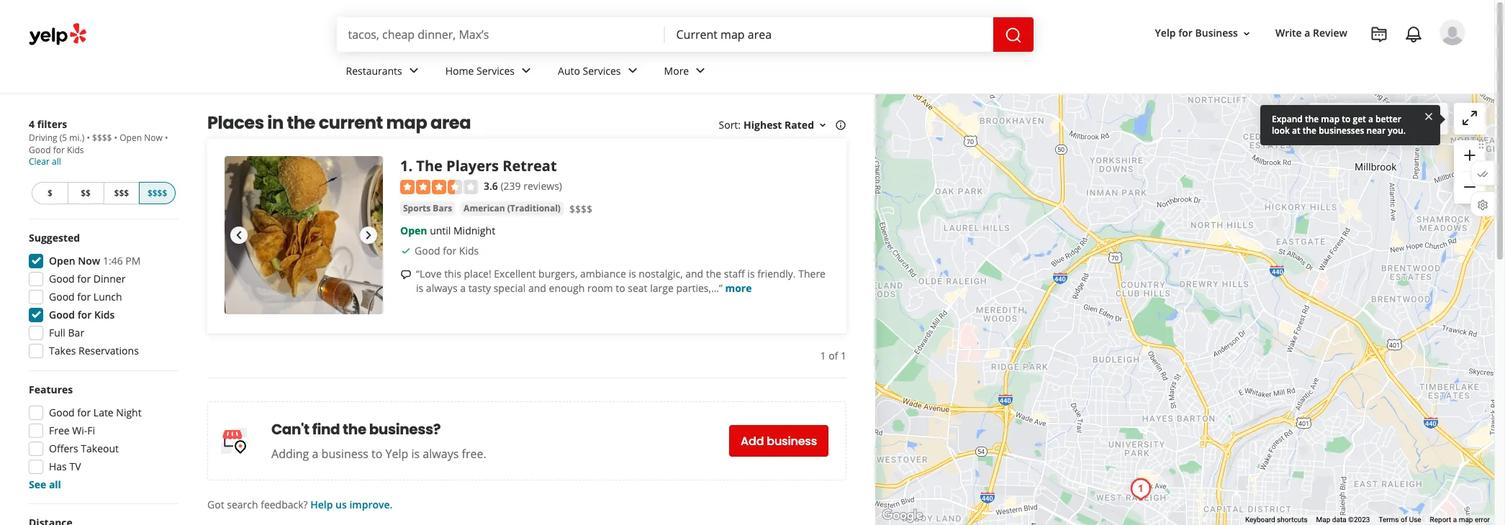 Task type: locate. For each thing, give the bounding box(es) containing it.
a right get
[[1369, 113, 1374, 125]]

good for kids down good for lunch
[[49, 308, 115, 322]]

ambiance
[[580, 267, 626, 281]]

services right home
[[477, 64, 515, 77]]

0 horizontal spatial business
[[322, 446, 369, 462]]

2 vertical spatial $$$$
[[570, 203, 593, 216]]

previous image
[[230, 227, 248, 244]]

map
[[1317, 516, 1331, 524]]

$$$$ right $$$
[[148, 187, 167, 199]]

1 vertical spatial good for kids
[[49, 308, 115, 322]]

expand the map to get a better look at the businesses near you. tooltip
[[1261, 105, 1441, 145]]

2 horizontal spatial •
[[165, 132, 168, 144]]

0 horizontal spatial to
[[372, 446, 383, 462]]

home services
[[446, 64, 515, 77]]

terms of use
[[1379, 516, 1422, 524]]

24 chevron down v2 image inside auto services link
[[624, 62, 641, 80]]

open up 16 checkmark v2 icon
[[400, 224, 427, 238]]

0 horizontal spatial open
[[49, 254, 75, 268]]

can't
[[271, 420, 310, 440]]

for inside 4 filters driving (5 mi.) • $$$$ • open now • good for kids clear all
[[53, 144, 65, 156]]

google image
[[879, 507, 927, 526]]

free.
[[462, 446, 487, 462]]

business
[[767, 433, 817, 450], [322, 446, 369, 462]]

2 vertical spatial to
[[372, 446, 383, 462]]

open for open now 1:46 pm
[[49, 254, 75, 268]]

good inside 4 filters driving (5 mi.) • $$$$ • open now • good for kids clear all
[[29, 144, 51, 156]]

open
[[120, 132, 142, 144], [400, 224, 427, 238], [49, 254, 75, 268]]

1 vertical spatial kids
[[459, 244, 479, 258]]

$$$$ inside button
[[148, 187, 167, 199]]

full bar
[[49, 326, 84, 340]]

0 vertical spatial group
[[1455, 140, 1486, 204]]

map left error
[[1459, 516, 1474, 524]]

0 horizontal spatial of
[[829, 349, 838, 363]]

0 horizontal spatial •
[[87, 132, 90, 144]]

is up seat
[[629, 267, 636, 281]]

always left the free. at the left bottom
[[423, 446, 459, 462]]

2 none field from the left
[[677, 27, 982, 42]]

map left get
[[1322, 113, 1340, 125]]

now inside group
[[78, 254, 100, 268]]

to inside can't find the business? adding a business to yelp is always free.
[[372, 446, 383, 462]]

help
[[311, 498, 333, 512]]

1 vertical spatial always
[[423, 446, 459, 462]]

1 none field from the left
[[348, 27, 654, 42]]

restaurants link
[[335, 52, 434, 94]]

24 chevron down v2 image right restaurants
[[405, 62, 423, 80]]

a right report
[[1454, 516, 1458, 524]]

1 for 1 . the players retreat
[[400, 156, 409, 176]]

None field
[[348, 27, 654, 42], [677, 27, 982, 42]]

the players retreat image
[[225, 156, 383, 315], [1127, 475, 1156, 504]]

staff
[[724, 267, 745, 281]]

night
[[116, 406, 142, 420]]

for up wi-
[[77, 406, 91, 420]]

driving
[[29, 132, 57, 144]]

1 vertical spatial group
[[24, 231, 179, 363]]

map region
[[771, 0, 1506, 526]]

0 horizontal spatial good for kids
[[49, 308, 115, 322]]

2 vertical spatial group
[[24, 383, 179, 493]]

all inside 4 filters driving (5 mi.) • $$$$ • open now • good for kids clear all
[[52, 156, 61, 168]]

$$$$ right (traditional)
[[570, 203, 593, 216]]

places
[[207, 111, 264, 135]]

business inside can't find the business? adding a business to yelp is always free.
[[322, 446, 369, 462]]

1 vertical spatial of
[[1401, 516, 1408, 524]]

see all button
[[29, 478, 61, 492]]

2 horizontal spatial open
[[400, 224, 427, 238]]

kids down midnight
[[459, 244, 479, 258]]

(239
[[501, 179, 521, 193]]

you.
[[1389, 125, 1406, 137]]

open down the suggested
[[49, 254, 75, 268]]

good left (5
[[29, 144, 51, 156]]

business right add
[[767, 433, 817, 450]]

all
[[52, 156, 61, 168], [49, 478, 61, 492]]

expand the map to get a better look at the businesses near you.
[[1272, 113, 1406, 137]]

feedback?
[[261, 498, 308, 512]]

all right see
[[49, 478, 61, 492]]

1 horizontal spatial •
[[114, 132, 117, 144]]

yelp left business
[[1156, 26, 1176, 40]]

0 horizontal spatial yelp
[[386, 446, 409, 462]]

16 chevron down v2 image
[[817, 119, 829, 131]]

to left seat
[[616, 282, 626, 296]]

friendly.
[[758, 267, 796, 281]]

1 horizontal spatial business
[[767, 433, 817, 450]]

•
[[87, 132, 90, 144], [114, 132, 117, 144], [165, 132, 168, 144]]

0 horizontal spatial none field
[[348, 27, 654, 42]]

mi.)
[[69, 132, 84, 144]]

the inside the "love this place! excellent burgers, ambiance is nostalgic, and the staff is friendly. there is always a tasty special and enough room to seat large parties,…"
[[706, 267, 722, 281]]

0 vertical spatial open
[[120, 132, 142, 144]]

write a review link
[[1270, 20, 1354, 46]]

enough
[[549, 282, 585, 296]]

add business
[[741, 433, 817, 450]]

1 horizontal spatial $$$$
[[148, 187, 167, 199]]

auto services link
[[547, 52, 653, 94]]

current
[[319, 111, 383, 135]]

yelp down business? on the bottom
[[386, 446, 409, 462]]

1 vertical spatial yelp
[[386, 446, 409, 462]]

24 chevron down v2 image inside home services link
[[518, 62, 535, 80]]

for
[[1179, 26, 1193, 40], [53, 144, 65, 156], [443, 244, 457, 258], [77, 272, 91, 286], [77, 290, 91, 304], [78, 308, 92, 322], [77, 406, 91, 420]]

highest rated
[[744, 118, 814, 132]]

services right "auto"
[[583, 64, 621, 77]]

1 vertical spatial the players retreat image
[[1127, 475, 1156, 504]]

good up good for lunch
[[49, 272, 75, 286]]

restaurants
[[346, 64, 402, 77]]

takes
[[49, 344, 76, 358]]

0 horizontal spatial and
[[529, 282, 547, 296]]

services for home services
[[477, 64, 515, 77]]

good up full
[[49, 308, 75, 322]]

a inside write a review link
[[1305, 26, 1311, 40]]

map right as
[[1385, 112, 1407, 126]]

0 vertical spatial always
[[426, 282, 458, 296]]

terms of use link
[[1379, 516, 1422, 524]]

open right mi.)
[[120, 132, 142, 144]]

the
[[287, 111, 315, 135], [1306, 113, 1319, 125], [1303, 125, 1317, 137], [706, 267, 722, 281], [343, 420, 366, 440]]

good for kids down open until midnight
[[415, 244, 479, 258]]

for down good for dinner
[[77, 290, 91, 304]]

is down "love
[[416, 282, 424, 296]]

1 horizontal spatial now
[[144, 132, 163, 144]]

business down find on the left of page
[[322, 446, 369, 462]]

0 horizontal spatial $$$$
[[92, 132, 112, 144]]

2 horizontal spatial to
[[1343, 113, 1351, 125]]

keyboard shortcuts button
[[1246, 516, 1308, 526]]

yelp for business
[[1156, 26, 1239, 40]]

is down business? on the bottom
[[412, 446, 420, 462]]

all right clear
[[52, 156, 61, 168]]

0 vertical spatial to
[[1343, 113, 1351, 125]]

1:46
[[103, 254, 123, 268]]

1 horizontal spatial good for kids
[[415, 244, 479, 258]]

1 horizontal spatial services
[[583, 64, 621, 77]]

look
[[1272, 125, 1290, 137]]

$$$$ right mi.)
[[92, 132, 112, 144]]

$
[[47, 187, 52, 199]]

1 vertical spatial to
[[616, 282, 626, 296]]

yelp
[[1156, 26, 1176, 40], [386, 446, 409, 462]]

0 horizontal spatial kids
[[67, 144, 84, 156]]

now
[[144, 132, 163, 144], [78, 254, 100, 268]]

kids inside 4 filters driving (5 mi.) • $$$$ • open now • good for kids clear all
[[67, 144, 84, 156]]

2 services from the left
[[583, 64, 621, 77]]

24 chevron down v2 image inside "restaurants" link
[[405, 62, 423, 80]]

good for dinner
[[49, 272, 126, 286]]

0 horizontal spatial 24 chevron down v2 image
[[405, 62, 423, 80]]

None search field
[[337, 17, 1037, 52]]

add
[[741, 433, 764, 450]]

2 horizontal spatial $$$$
[[570, 203, 593, 216]]

open inside group
[[49, 254, 75, 268]]

$$$$ button
[[139, 182, 176, 205]]

0 vertical spatial now
[[144, 132, 163, 144]]

for left business
[[1179, 26, 1193, 40]]

to inside the "love this place! excellent burgers, ambiance is nostalgic, and the staff is friendly. there is always a tasty special and enough room to seat large parties,…"
[[616, 282, 626, 296]]

2 horizontal spatial kids
[[459, 244, 479, 258]]

0 vertical spatial $$$$
[[92, 132, 112, 144]]

a
[[1305, 26, 1311, 40], [1369, 113, 1374, 125], [460, 282, 466, 296], [312, 446, 319, 462], [1454, 516, 1458, 524]]

home services link
[[434, 52, 547, 94]]

1 vertical spatial and
[[529, 282, 547, 296]]

dinner
[[94, 272, 126, 286]]

area
[[431, 111, 471, 135]]

to down business? on the bottom
[[372, 446, 383, 462]]

1 horizontal spatial 1
[[821, 349, 826, 363]]

has tv
[[49, 460, 81, 474]]

yelp inside button
[[1156, 26, 1176, 40]]

a right write
[[1305, 26, 1311, 40]]

adding
[[271, 446, 309, 462]]

now up $$$$ button
[[144, 132, 163, 144]]

close image
[[1424, 110, 1435, 122]]

(5
[[60, 132, 67, 144]]

2 24 chevron down v2 image from the left
[[518, 62, 535, 80]]

1 horizontal spatial none field
[[677, 27, 982, 42]]

a inside the expand the map to get a better look at the businesses near you.
[[1369, 113, 1374, 125]]

16 checkmark v2 image
[[400, 246, 412, 257]]

3 24 chevron down v2 image from the left
[[624, 62, 641, 80]]

excellent
[[494, 267, 536, 281]]

sports bars link
[[400, 202, 455, 216]]

2 vertical spatial kids
[[94, 308, 115, 322]]

$$$$
[[92, 132, 112, 144], [148, 187, 167, 199], [570, 203, 593, 216]]

sort:
[[719, 118, 741, 132]]

1 vertical spatial $$$$
[[148, 187, 167, 199]]

24 chevron down v2 image left "auto"
[[518, 62, 535, 80]]

for down good for lunch
[[78, 308, 92, 322]]

0 horizontal spatial now
[[78, 254, 100, 268]]

and up parties,…"
[[686, 267, 704, 281]]

1 horizontal spatial the players retreat image
[[1127, 475, 1156, 504]]

the
[[416, 156, 443, 176]]

the players retreat image inside map region
[[1127, 475, 1156, 504]]

fi
[[87, 424, 95, 438]]

get
[[1353, 113, 1367, 125]]

good right 16 checkmark v2 icon
[[415, 244, 440, 258]]

1 vertical spatial now
[[78, 254, 100, 268]]

1 horizontal spatial to
[[616, 282, 626, 296]]

0 vertical spatial and
[[686, 267, 704, 281]]

rated
[[785, 118, 814, 132]]

bars
[[433, 203, 452, 215]]

to left get
[[1343, 113, 1351, 125]]

and down burgers,
[[529, 282, 547, 296]]

zoom in image
[[1462, 147, 1479, 164]]

suggested
[[29, 231, 80, 245]]

to inside the expand the map to get a better look at the businesses near you.
[[1343, 113, 1351, 125]]

0 horizontal spatial services
[[477, 64, 515, 77]]

kids right clear all link
[[67, 144, 84, 156]]

1 horizontal spatial yelp
[[1156, 26, 1176, 40]]

group
[[1455, 140, 1486, 204], [24, 231, 179, 363], [24, 383, 179, 493]]

pm
[[126, 254, 141, 268]]

1 horizontal spatial open
[[120, 132, 142, 144]]

2 vertical spatial open
[[49, 254, 75, 268]]

16 info v2 image
[[835, 119, 847, 131]]

a inside the "love this place! excellent burgers, ambiance is nostalgic, and the staff is friendly. there is always a tasty special and enough room to seat large parties,…"
[[460, 282, 466, 296]]

search
[[227, 498, 258, 512]]

$$$$ inside 4 filters driving (5 mi.) • $$$$ • open now • good for kids clear all
[[92, 132, 112, 144]]

search image
[[1005, 26, 1022, 44]]

terms
[[1379, 516, 1400, 524]]

1 vertical spatial open
[[400, 224, 427, 238]]

$$
[[81, 187, 91, 199]]

2 horizontal spatial 24 chevron down v2 image
[[624, 62, 641, 80]]

16 speech v2 image
[[400, 269, 412, 281]]

for left mi.)
[[53, 144, 65, 156]]

see
[[29, 478, 46, 492]]

and
[[686, 267, 704, 281], [529, 282, 547, 296]]

more
[[725, 282, 752, 296]]

open until midnight
[[400, 224, 496, 238]]

24 chevron down v2 image
[[405, 62, 423, 80], [518, 62, 535, 80], [624, 62, 641, 80]]

0 horizontal spatial 1
[[400, 156, 409, 176]]

0 vertical spatial the players retreat image
[[225, 156, 383, 315]]

good for kids
[[415, 244, 479, 258], [49, 308, 115, 322]]

tasty
[[469, 282, 491, 296]]

2 horizontal spatial 1
[[841, 349, 847, 363]]

a right "adding"
[[312, 446, 319, 462]]

improve.
[[350, 498, 393, 512]]

map inside the expand the map to get a better look at the businesses near you.
[[1322, 113, 1340, 125]]

1 24 chevron down v2 image from the left
[[405, 62, 423, 80]]

zoom out image
[[1462, 179, 1479, 196]]

now up good for dinner
[[78, 254, 100, 268]]

kids down lunch
[[94, 308, 115, 322]]

write a review
[[1276, 26, 1348, 40]]

0 vertical spatial all
[[52, 156, 61, 168]]

always down this
[[426, 282, 458, 296]]

0 vertical spatial of
[[829, 349, 838, 363]]

a left the tasty
[[460, 282, 466, 296]]

0 vertical spatial kids
[[67, 144, 84, 156]]

notifications image
[[1406, 26, 1423, 43]]

1 services from the left
[[477, 64, 515, 77]]

24 chevron down v2 image right auto services
[[624, 62, 641, 80]]

1 horizontal spatial 24 chevron down v2 image
[[518, 62, 535, 80]]

1 horizontal spatial of
[[1401, 516, 1408, 524]]

more link
[[653, 52, 721, 94]]

0 vertical spatial yelp
[[1156, 26, 1176, 40]]



Task type: vqa. For each thing, say whether or not it's contained in the screenshot.
"Restaurants"
yes



Task type: describe. For each thing, give the bounding box(es) containing it.
auto
[[558, 64, 580, 77]]

0 horizontal spatial the players retreat image
[[225, 156, 383, 315]]

map data ©2023
[[1317, 516, 1371, 524]]

players
[[447, 156, 499, 176]]

write
[[1276, 26, 1302, 40]]

open inside 4 filters driving (5 mi.) • $$$$ • open now • good for kids clear all
[[120, 132, 142, 144]]

group containing features
[[24, 383, 179, 493]]

tv
[[69, 460, 81, 474]]

us
[[336, 498, 347, 512]]

sports
[[403, 203, 431, 215]]

$$$
[[114, 187, 129, 199]]

1 horizontal spatial and
[[686, 267, 704, 281]]

places in the current map area
[[207, 111, 471, 135]]

good for late night
[[49, 406, 142, 420]]

Near text field
[[677, 27, 982, 42]]

keyboard
[[1246, 516, 1276, 524]]

1 vertical spatial all
[[49, 478, 61, 492]]

map for report a map error
[[1459, 516, 1474, 524]]

for up good for lunch
[[77, 272, 91, 286]]

near
[[1367, 125, 1386, 137]]

clear all link
[[29, 156, 61, 168]]

special
[[494, 282, 526, 296]]

projects image
[[1371, 26, 1388, 43]]

open now 1:46 pm
[[49, 254, 141, 268]]

help us improve. button
[[311, 498, 393, 512]]

until
[[430, 224, 451, 238]]

1 of 1
[[821, 349, 847, 363]]

always inside the "love this place! excellent burgers, ambiance is nostalgic, and the staff is friendly. there is always a tasty special and enough room to seat large parties,…"
[[426, 282, 458, 296]]

search
[[1338, 112, 1370, 126]]

offers takeout
[[49, 442, 119, 456]]

1 horizontal spatial kids
[[94, 308, 115, 322]]

1 for 1 of 1
[[821, 349, 826, 363]]

seat
[[628, 282, 648, 296]]

more link
[[725, 282, 752, 296]]

this
[[444, 267, 462, 281]]

nostalgic,
[[639, 267, 683, 281]]

is right staff
[[748, 267, 755, 281]]

$$$ button
[[103, 182, 139, 205]]

16 chevron down v2 image
[[1241, 28, 1253, 39]]

of for 1
[[829, 349, 838, 363]]

report
[[1431, 516, 1452, 524]]

in
[[267, 111, 284, 135]]

Find text field
[[348, 27, 654, 42]]

late
[[94, 406, 114, 420]]

expand map image
[[1462, 109, 1479, 127]]

of for terms
[[1401, 516, 1408, 524]]

3.6 star rating image
[[400, 180, 478, 195]]

highest
[[744, 118, 782, 132]]

services for auto services
[[583, 64, 621, 77]]

yelp inside can't find the business? adding a business to yelp is always free.
[[386, 446, 409, 462]]

24 chevron down v2 image for auto services
[[624, 62, 641, 80]]

better
[[1376, 113, 1402, 125]]

sports bars
[[403, 203, 452, 215]]

2 • from the left
[[114, 132, 117, 144]]

has
[[49, 460, 67, 474]]

map for expand the map to get a better look at the businesses near you.
[[1322, 113, 1340, 125]]

"love
[[416, 267, 442, 281]]

at
[[1293, 125, 1301, 137]]

american (traditional) link
[[461, 202, 564, 216]]

report a map error link
[[1431, 516, 1491, 524]]

see all
[[29, 478, 61, 492]]

midnight
[[454, 224, 496, 238]]

1 . the players retreat
[[400, 156, 557, 176]]

map for search as map moves
[[1385, 112, 1407, 126]]

more
[[664, 64, 689, 77]]

for inside button
[[1179, 26, 1193, 40]]

3 • from the left
[[165, 132, 168, 144]]

$$ button
[[68, 182, 103, 205]]

auto services
[[558, 64, 621, 77]]

there
[[799, 267, 826, 281]]

got
[[207, 498, 224, 512]]

is inside can't find the business? adding a business to yelp is always free.
[[412, 446, 420, 462]]

24 chevron down v2 image for home services
[[518, 62, 535, 80]]

business categories element
[[335, 52, 1466, 94]]

place!
[[464, 267, 492, 281]]

sports bars button
[[400, 202, 455, 216]]

group containing suggested
[[24, 231, 179, 363]]

bar
[[68, 326, 84, 340]]

takes reservations
[[49, 344, 139, 358]]

burgers,
[[539, 267, 578, 281]]

24 chevron down v2 image for restaurants
[[405, 62, 423, 80]]

next image
[[360, 227, 377, 244]]

always inside can't find the business? adding a business to yelp is always free.
[[423, 446, 459, 462]]

yelp for business button
[[1150, 20, 1259, 46]]

open for open until midnight
[[400, 224, 427, 238]]

free
[[49, 424, 70, 438]]

wi-
[[72, 424, 87, 438]]

features
[[29, 383, 73, 397]]

keyboard shortcuts
[[1246, 516, 1308, 524]]

offers
[[49, 442, 78, 456]]

none field near
[[677, 27, 982, 42]]

cj b. image
[[1440, 19, 1466, 45]]

now inside 4 filters driving (5 mi.) • $$$$ • open now • good for kids clear all
[[144, 132, 163, 144]]

good down good for dinner
[[49, 290, 75, 304]]

user actions element
[[1144, 18, 1486, 107]]

4 filters driving (5 mi.) • $$$$ • open now • good for kids clear all
[[29, 117, 168, 168]]

clear
[[29, 156, 50, 168]]

(traditional)
[[508, 203, 561, 215]]

none field the find
[[348, 27, 654, 42]]

report a map error
[[1431, 516, 1491, 524]]

businesses
[[1319, 125, 1365, 137]]

a inside can't find the business? adding a business to yelp is always free.
[[312, 446, 319, 462]]

takeout
[[81, 442, 119, 456]]

moves
[[1409, 112, 1440, 126]]

the players retreat link
[[416, 156, 557, 176]]

reservations
[[79, 344, 139, 358]]

4
[[29, 117, 35, 131]]

map up .
[[386, 111, 427, 135]]

review
[[1314, 26, 1348, 40]]

for down open until midnight
[[443, 244, 457, 258]]

0 vertical spatial good for kids
[[415, 244, 479, 258]]

24 chevron down v2 image
[[692, 62, 709, 80]]

business?
[[369, 420, 441, 440]]

lunch
[[94, 290, 122, 304]]

room
[[588, 282, 613, 296]]

1 • from the left
[[87, 132, 90, 144]]

the inside can't find the business? adding a business to yelp is always free.
[[343, 420, 366, 440]]

slideshow element
[[225, 156, 383, 315]]

business
[[1196, 26, 1239, 40]]

error
[[1476, 516, 1491, 524]]

©2023
[[1349, 516, 1371, 524]]

data
[[1333, 516, 1347, 524]]

good up free
[[49, 406, 75, 420]]

add business link
[[730, 426, 829, 457]]

american (traditional)
[[464, 203, 561, 215]]



